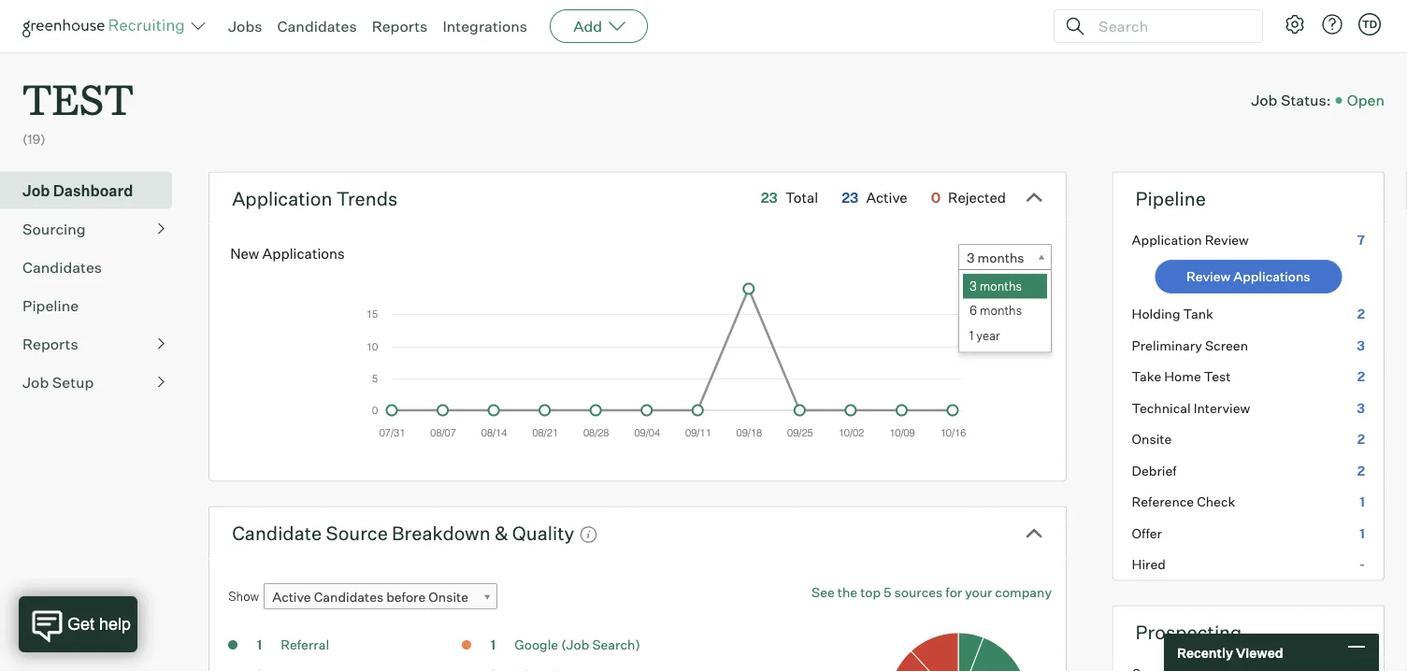 Task type: describe. For each thing, give the bounding box(es) containing it.
2 for debrief
[[1358, 463, 1365, 479]]

company
[[995, 585, 1052, 601]]

td button
[[1355, 9, 1385, 39]]

test (19)
[[22, 71, 134, 147]]

new
[[230, 245, 259, 262]]

0 vertical spatial reports link
[[372, 17, 428, 36]]

the
[[838, 585, 858, 601]]

candidate source data is not real-time. data may take up to two days to reflect accurately. image
[[579, 526, 598, 544]]

sourcing
[[22, 219, 86, 238]]

offer
[[1132, 525, 1162, 542]]

months inside 3 months 'link'
[[978, 250, 1024, 266]]

search)
[[592, 637, 640, 653]]

debrief
[[1132, 463, 1177, 479]]

jobs
[[228, 17, 262, 36]]

job dashboard
[[22, 181, 133, 200]]

review applications
[[1187, 269, 1311, 285]]

applications for review applications
[[1234, 269, 1311, 285]]

before
[[386, 589, 426, 606]]

dashboard
[[53, 181, 133, 200]]

2 vertical spatial candidates
[[314, 589, 384, 606]]

(job
[[561, 637, 589, 653]]

see the top 5 sources for your company
[[812, 585, 1052, 601]]

for
[[946, 585, 962, 601]]

3 inside 'link'
[[967, 250, 975, 266]]

sourcing link
[[22, 218, 165, 240]]

status:
[[1281, 91, 1331, 110]]

23 total
[[761, 189, 818, 206]]

3 months link
[[959, 244, 1052, 271]]

5
[[884, 585, 892, 601]]

add button
[[550, 9, 648, 43]]

test
[[1204, 369, 1231, 385]]

google
[[515, 637, 558, 653]]

3 months inside option
[[970, 278, 1022, 293]]

tank
[[1183, 306, 1214, 322]]

job dashboard link
[[22, 179, 165, 202]]

1 vertical spatial candidates
[[22, 258, 102, 277]]

top
[[860, 585, 881, 601]]

1 vertical spatial onsite
[[429, 589, 469, 606]]

1 vertical spatial reports link
[[22, 333, 165, 355]]

review applications link
[[1155, 260, 1342, 294]]

add
[[573, 17, 602, 36]]

technical
[[1132, 400, 1191, 416]]

application for application trends
[[232, 187, 332, 210]]

interview
[[1194, 400, 1251, 416]]

0
[[931, 189, 941, 206]]

year
[[977, 328, 1000, 343]]

1 year
[[970, 328, 1000, 343]]

check
[[1197, 494, 1236, 510]]

0 vertical spatial candidates link
[[277, 17, 357, 36]]

holding
[[1132, 306, 1181, 322]]

1 for google (job search) the 1 link
[[490, 637, 496, 653]]

0 vertical spatial onsite
[[1132, 431, 1172, 448]]

recently
[[1177, 645, 1233, 661]]

23 for 23 active
[[842, 189, 859, 206]]

recently viewed
[[1177, 645, 1284, 661]]

1 vertical spatial reports
[[22, 335, 78, 353]]

active candidates before onsite
[[272, 589, 469, 606]]

candidate source breakdown & quality
[[232, 522, 575, 545]]

job for job dashboard
[[22, 181, 50, 200]]

&
[[495, 522, 508, 545]]

pipeline inside 'link'
[[22, 296, 79, 315]]

6 months option
[[963, 299, 1047, 324]]

months for 6 months option
[[980, 303, 1022, 318]]

quality
[[512, 522, 575, 545]]

job status:
[[1251, 91, 1331, 110]]

new applications
[[230, 245, 345, 262]]

7
[[1358, 232, 1365, 248]]

screen
[[1205, 337, 1248, 354]]

1 link for google (job search)
[[474, 636, 512, 658]]

take
[[1132, 369, 1162, 385]]

6
[[970, 303, 977, 318]]

show
[[228, 589, 259, 604]]

review inside review applications link
[[1187, 269, 1231, 285]]

test link
[[22, 52, 134, 130]]

prospecting
[[1136, 621, 1242, 644]]

integrations link
[[443, 17, 528, 36]]

2 for holding tank
[[1358, 306, 1365, 322]]

1 year option
[[963, 324, 1047, 349]]

reference
[[1132, 494, 1194, 510]]

greenhouse recruiting image
[[22, 15, 191, 37]]

23 for 23 total
[[761, 189, 778, 206]]

see
[[812, 585, 835, 601]]

candidate
[[232, 522, 322, 545]]

jobs link
[[228, 17, 262, 36]]

1 for the 1 link for referral
[[257, 637, 262, 653]]

0 rejected
[[931, 189, 1006, 206]]

viewed
[[1236, 645, 1284, 661]]

google (job search) link
[[515, 637, 640, 653]]



Task type: vqa. For each thing, say whether or not it's contained in the screenshot.


Task type: locate. For each thing, give the bounding box(es) containing it.
0 horizontal spatial reports link
[[22, 333, 165, 355]]

3 months up '6 months'
[[970, 278, 1022, 293]]

6 months
[[970, 303, 1022, 318]]

pipeline link
[[22, 294, 165, 317]]

2 vertical spatial job
[[22, 373, 49, 392]]

3 months inside 'link'
[[967, 250, 1024, 266]]

review up review applications
[[1205, 232, 1249, 248]]

2 1 link from the left
[[474, 636, 512, 658]]

active inside active candidates before onsite link
[[272, 589, 311, 606]]

1 for 1 year
[[970, 328, 974, 343]]

2
[[1358, 306, 1365, 322], [1358, 369, 1365, 385], [1358, 431, 1365, 448], [1358, 463, 1365, 479]]

referral link
[[281, 637, 329, 653]]

candidates left before
[[314, 589, 384, 606]]

holding tank
[[1132, 306, 1214, 322]]

1 23 from the left
[[761, 189, 778, 206]]

23 right total
[[842, 189, 859, 206]]

1 inside option
[[970, 328, 974, 343]]

3 inside option
[[970, 278, 977, 293]]

0 horizontal spatial application
[[232, 187, 332, 210]]

months up 3 months option
[[978, 250, 1024, 266]]

active candidates before onsite link
[[264, 584, 498, 611]]

candidates right jobs link
[[277, 17, 357, 36]]

job for job status:
[[1251, 91, 1278, 110]]

your
[[965, 585, 993, 601]]

onsite up debrief
[[1132, 431, 1172, 448]]

technical interview
[[1132, 400, 1251, 416]]

1 horizontal spatial onsite
[[1132, 431, 1172, 448]]

applications
[[262, 245, 345, 262], [1234, 269, 1311, 285]]

job setup link
[[22, 371, 165, 393]]

3
[[967, 250, 975, 266], [970, 278, 977, 293], [1357, 337, 1365, 354], [1357, 400, 1365, 416]]

reference check
[[1132, 494, 1236, 510]]

application
[[232, 187, 332, 210], [1132, 232, 1202, 248]]

23
[[761, 189, 778, 206], [842, 189, 859, 206]]

breakdown
[[392, 522, 491, 545]]

months inside 6 months option
[[980, 303, 1022, 318]]

0 vertical spatial review
[[1205, 232, 1249, 248]]

total
[[785, 189, 818, 206]]

applications for new applications
[[262, 245, 345, 262]]

pipeline
[[1136, 187, 1206, 210], [22, 296, 79, 315]]

1 horizontal spatial application
[[1132, 232, 1202, 248]]

onsite
[[1132, 431, 1172, 448], [429, 589, 469, 606]]

2 23 from the left
[[842, 189, 859, 206]]

job up sourcing
[[22, 181, 50, 200]]

preliminary screen
[[1132, 337, 1248, 354]]

configure image
[[1284, 13, 1306, 36]]

1 link left google
[[474, 636, 512, 658]]

1 vertical spatial pipeline
[[22, 296, 79, 315]]

0 horizontal spatial applications
[[262, 245, 345, 262]]

1 horizontal spatial 23
[[842, 189, 859, 206]]

1 link for referral
[[241, 636, 278, 658]]

see the top 5 sources for your company link
[[812, 584, 1052, 602]]

reports link down pipeline 'link'
[[22, 333, 165, 355]]

candidates link down "sourcing" link
[[22, 256, 165, 278]]

-
[[1359, 557, 1365, 573]]

Search text field
[[1094, 13, 1246, 40]]

months for 3 months option
[[980, 278, 1022, 293]]

1 vertical spatial review
[[1187, 269, 1231, 285]]

review up tank
[[1187, 269, 1231, 285]]

2 for onsite
[[1358, 431, 1365, 448]]

application up holding tank
[[1132, 232, 1202, 248]]

0 horizontal spatial reports
[[22, 335, 78, 353]]

1 2 from the top
[[1358, 306, 1365, 322]]

months
[[978, 250, 1024, 266], [980, 278, 1022, 293], [980, 303, 1022, 318]]

preliminary
[[1132, 337, 1203, 354]]

1 horizontal spatial 1 link
[[474, 636, 512, 658]]

google (job search)
[[515, 637, 640, 653]]

candidates down sourcing
[[22, 258, 102, 277]]

0 vertical spatial candidates
[[277, 17, 357, 36]]

pipeline down sourcing
[[22, 296, 79, 315]]

0 horizontal spatial pipeline
[[22, 296, 79, 315]]

months inside 3 months option
[[980, 278, 1022, 293]]

1 link left referral link
[[241, 636, 278, 658]]

applications up the screen
[[1234, 269, 1311, 285]]

1 horizontal spatial pipeline
[[1136, 187, 1206, 210]]

1 link
[[241, 636, 278, 658], [474, 636, 512, 658]]

trends
[[336, 187, 398, 210]]

(19)
[[22, 131, 46, 147]]

application review
[[1132, 232, 1249, 248]]

months up '6 months'
[[980, 278, 1022, 293]]

job left status:
[[1251, 91, 1278, 110]]

reports left integrations link at the top left of page
[[372, 17, 428, 36]]

23 left total
[[761, 189, 778, 206]]

- link
[[1113, 549, 1384, 580]]

job left setup
[[22, 373, 49, 392]]

candidates link right jobs link
[[277, 17, 357, 36]]

source
[[326, 522, 388, 545]]

1 horizontal spatial reports link
[[372, 17, 428, 36]]

1
[[970, 328, 974, 343], [1360, 494, 1365, 510], [1360, 525, 1365, 542], [257, 637, 262, 653], [490, 637, 496, 653]]

1 vertical spatial candidates link
[[22, 256, 165, 278]]

td
[[1362, 18, 1378, 30]]

2 2 from the top
[[1358, 369, 1365, 385]]

test
[[22, 71, 134, 126]]

0 vertical spatial reports
[[372, 17, 428, 36]]

1 horizontal spatial reports
[[372, 17, 428, 36]]

candidates link
[[277, 17, 357, 36], [22, 256, 165, 278]]

integrations
[[443, 17, 528, 36]]

0 vertical spatial application
[[232, 187, 332, 210]]

0 horizontal spatial active
[[272, 589, 311, 606]]

0 horizontal spatial 23
[[761, 189, 778, 206]]

0 vertical spatial job
[[1251, 91, 1278, 110]]

job
[[1251, 91, 1278, 110], [22, 181, 50, 200], [22, 373, 49, 392]]

application trends
[[232, 187, 398, 210]]

0 horizontal spatial onsite
[[429, 589, 469, 606]]

months down 3 months option
[[980, 303, 1022, 318]]

reports
[[372, 17, 428, 36], [22, 335, 78, 353]]

3 months
[[967, 250, 1024, 266], [970, 278, 1022, 293]]

active right the show
[[272, 589, 311, 606]]

1 horizontal spatial applications
[[1234, 269, 1311, 285]]

reports up job setup
[[22, 335, 78, 353]]

referral
[[281, 637, 329, 653]]

0 vertical spatial 3 months
[[967, 250, 1024, 266]]

1 vertical spatial applications
[[1234, 269, 1311, 285]]

1 vertical spatial active
[[272, 589, 311, 606]]

reports link
[[372, 17, 428, 36], [22, 333, 165, 355]]

td button
[[1359, 13, 1381, 36]]

candidate source data is not real-time. data may take up to two days to reflect accurately. element
[[575, 517, 598, 550]]

take home test
[[1132, 369, 1231, 385]]

0 vertical spatial active
[[866, 189, 908, 206]]

applications down application trends
[[262, 245, 345, 262]]

4 2 from the top
[[1358, 463, 1365, 479]]

3 months option
[[963, 274, 1047, 299]]

0 vertical spatial months
[[978, 250, 1024, 266]]

open
[[1347, 91, 1385, 110]]

rejected
[[948, 189, 1006, 206]]

0 vertical spatial pipeline
[[1136, 187, 1206, 210]]

1 1 link from the left
[[241, 636, 278, 658]]

onsite right before
[[429, 589, 469, 606]]

1 vertical spatial months
[[980, 278, 1022, 293]]

reports link left integrations link at the top left of page
[[372, 17, 428, 36]]

23 active
[[842, 189, 908, 206]]

0 horizontal spatial candidates link
[[22, 256, 165, 278]]

sources
[[895, 585, 943, 601]]

1 horizontal spatial active
[[866, 189, 908, 206]]

job setup
[[22, 373, 94, 392]]

home
[[1164, 369, 1201, 385]]

1 vertical spatial 3 months
[[970, 278, 1022, 293]]

list box
[[960, 274, 1047, 349]]

job for job setup
[[22, 373, 49, 392]]

1 horizontal spatial candidates link
[[277, 17, 357, 36]]

2 vertical spatial months
[[980, 303, 1022, 318]]

0 vertical spatial applications
[[262, 245, 345, 262]]

2 for take home test
[[1358, 369, 1365, 385]]

active left 0
[[866, 189, 908, 206]]

application for application review
[[1132, 232, 1202, 248]]

0 horizontal spatial 1 link
[[241, 636, 278, 658]]

3 months up 3 months option
[[967, 250, 1024, 266]]

pipeline up application review on the top right of page
[[1136, 187, 1206, 210]]

3 2 from the top
[[1358, 431, 1365, 448]]

application up new applications
[[232, 187, 332, 210]]

review
[[1205, 232, 1249, 248], [1187, 269, 1231, 285]]

1 vertical spatial application
[[1132, 232, 1202, 248]]

1 vertical spatial job
[[22, 181, 50, 200]]

setup
[[52, 373, 94, 392]]

list box containing 3 months
[[960, 274, 1047, 349]]



